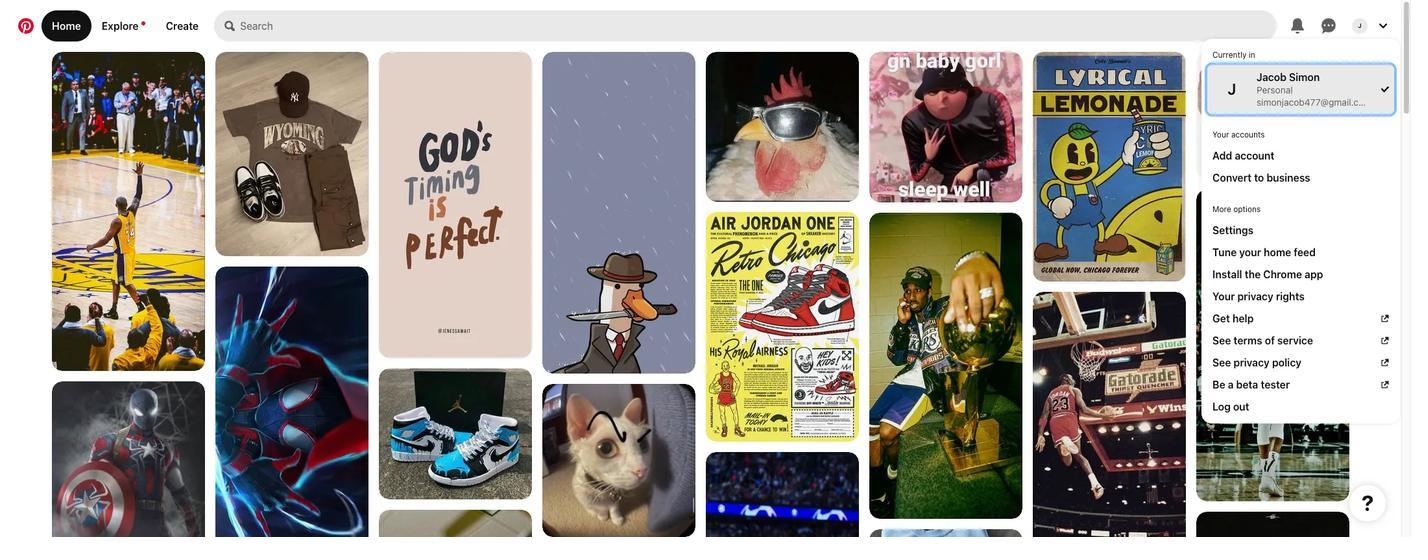 Task type: locate. For each thing, give the bounding box(es) containing it.
this contains an image of: poster for my favorite jordan 1. inspired by comic book ads from the 50s. image
[[706, 212, 859, 442]]

this contains an image of: duck wallpaper image
[[543, 52, 696, 428]]

this contains an image of: ja morant image
[[1197, 512, 1350, 537]]

this contains an image of: lyrical lemonade by karalang fk | graphic poster, album artwork cover art, graphic design posters image
[[1033, 52, 1186, 282]]

see
[[1213, 335, 1231, 347], [1213, 357, 1231, 369]]

1 vertical spatial see
[[1213, 357, 1231, 369]]

create link
[[155, 10, 209, 42]]

of
[[1265, 335, 1275, 347]]

1 see from the top
[[1213, 335, 1231, 347]]

2 your from the top
[[1213, 291, 1235, 302]]

your
[[1213, 130, 1229, 140], [1213, 291, 1235, 302]]

to
[[1254, 172, 1264, 184]]

get help link
[[1213, 311, 1389, 326]]

this contains an image of: juan 👍🏻 | funny animal photos, funny animals, really funny pictures image
[[706, 52, 859, 202]]

more options element
[[1208, 199, 1395, 418]]

see down 'get'
[[1213, 335, 1231, 347]]

service
[[1278, 335, 1313, 347]]

terms
[[1234, 335, 1263, 347]]

convert
[[1213, 172, 1252, 184]]

from hardwood to hollywood: best nba documentaries 2023 - journey from the basketball court to the silver screen as we showcase the documentaries that translate the drama and passion of the game. click now to explore! image
[[379, 510, 532, 537]]

policy
[[1272, 357, 1302, 369]]

like and subscribe image
[[706, 452, 859, 537]]

in
[[1249, 50, 1256, 60]]

see inside see privacy policy link
[[1213, 357, 1231, 369]]

1 horizontal spatial this contains an image of: image
[[870, 213, 1023, 519]]

add
[[1213, 150, 1233, 162]]

privacy down the
[[1238, 291, 1274, 302]]

1 vertical spatial your
[[1213, 291, 1235, 302]]

search icon image
[[225, 21, 235, 31]]

your up 'get'
[[1213, 291, 1235, 302]]

a
[[1228, 379, 1234, 391]]

see terms of service link
[[1213, 334, 1389, 348]]

this contains an image of: god's timing is perfect. image
[[379, 52, 532, 358]]

create
[[166, 20, 199, 32]]

this contains an image of: image
[[1197, 52, 1350, 179], [870, 213, 1023, 519], [379, 369, 532, 500]]

your accounts
[[1213, 130, 1265, 140]]

explore
[[102, 20, 139, 32]]

your for your accounts
[[1213, 130, 1229, 140]]

this contains an image of: gru saying gn to you image
[[870, 52, 1023, 202]]

see inside see terms of service link
[[1213, 335, 1231, 347]]

tune your home feed
[[1213, 247, 1316, 258]]

privacy up be a beta tester
[[1234, 357, 1270, 369]]

explore link
[[91, 10, 155, 42]]

settings link
[[1213, 223, 1389, 238]]

help
[[1233, 313, 1254, 324]]

see privacy policy
[[1213, 357, 1302, 369]]

rights
[[1276, 291, 1305, 302]]

2 horizontal spatial this contains an image of: image
[[1197, 52, 1350, 179]]

list
[[0, 52, 1402, 537]]

your inside more options element
[[1213, 291, 1235, 302]]

2 see from the top
[[1213, 357, 1231, 369]]

0 vertical spatial see
[[1213, 335, 1231, 347]]

install
[[1213, 269, 1242, 280]]

your up the 'add'
[[1213, 130, 1229, 140]]

1 your from the top
[[1213, 130, 1229, 140]]

feed
[[1294, 247, 1316, 258]]

out
[[1234, 401, 1250, 413]]

high quality captain spider stl file 3d printable  hq.  it is very cool.. i guarantee 100% quality and satisfaction with the table. you will be pleased. model is cut and keyed and ready for 3d printing purposes. files are sent in digital form. after purchasing, send a message with a link to download from the cloud. copy the sent link and paste the link into your file. after downloading the file to disk (which will be in zip/rar format), unzip the zip file and you will have a complete stl to prin image
[[52, 382, 205, 537]]

0 vertical spatial your
[[1213, 130, 1229, 140]]

home link
[[42, 10, 91, 42]]

chrome
[[1264, 269, 1302, 280]]

privacy
[[1238, 291, 1274, 302], [1234, 357, 1270, 369]]

see up be
[[1213, 357, 1231, 369]]

home
[[52, 20, 81, 32]]

0 vertical spatial privacy
[[1238, 291, 1274, 302]]

1 vertical spatial privacy
[[1234, 357, 1270, 369]]

this contains an image of: unisex inspo image
[[215, 52, 369, 256]]

be a beta tester link
[[1213, 378, 1389, 392]]



Task type: vqa. For each thing, say whether or not it's contained in the screenshot.
The Chrome at the right of page
yes



Task type: describe. For each thing, give the bounding box(es) containing it.
this contains an image of: what was that again image
[[543, 384, 696, 537]]

your privacy rights
[[1213, 291, 1305, 302]]

business
[[1267, 172, 1311, 184]]

this contains an image of: strange harbors | film review: spider-man: into the spider-verse image
[[215, 267, 369, 537]]

log
[[1213, 401, 1231, 413]]

more options
[[1213, 204, 1261, 214]]

notifications image
[[141, 21, 145, 25]]

jacob
[[1257, 71, 1287, 83]]

see for see privacy policy
[[1213, 357, 1231, 369]]

tune
[[1213, 247, 1237, 258]]

install the chrome app
[[1213, 269, 1324, 280]]

currently
[[1213, 50, 1247, 60]]

jacob simon menu item
[[1208, 65, 1395, 114]]

privacy for rights
[[1238, 291, 1274, 302]]

tester
[[1261, 379, 1290, 391]]

be a beta tester
[[1213, 379, 1290, 391]]

see for see terms of service
[[1213, 335, 1231, 347]]

Search text field
[[240, 10, 1277, 42]]

your
[[1240, 247, 1262, 258]]

be
[[1213, 379, 1226, 391]]

get help
[[1213, 313, 1254, 324]]

accounts
[[1232, 130, 1265, 140]]

app
[[1305, 269, 1324, 280]]

beta
[[1237, 379, 1259, 391]]

this contains an image of: giannis antetokounmpo milwaukee bucks hd wallpaper nba 34 image
[[1197, 189, 1350, 502]]

this contains an image of: kobe bryant image
[[52, 52, 205, 371]]

this contains an image of: denim1001 image
[[1033, 292, 1186, 537]]

account
[[1235, 150, 1275, 162]]

settings
[[1213, 225, 1254, 236]]

privacy for policy
[[1234, 357, 1270, 369]]

tune your home feed link
[[1213, 245, 1389, 260]]

simon
[[1289, 71, 1320, 83]]

the
[[1245, 269, 1261, 280]]

log out
[[1213, 401, 1250, 413]]

selected item image
[[1382, 86, 1389, 93]]

get
[[1213, 313, 1230, 324]]

see privacy policy link
[[1213, 356, 1389, 370]]

personal
[[1257, 84, 1293, 95]]

home
[[1264, 247, 1292, 258]]

see terms of service
[[1213, 335, 1313, 347]]

your accounts element
[[1208, 125, 1395, 189]]

currently in element
[[1208, 45, 1395, 114]]

convert to business
[[1213, 172, 1311, 184]]

options
[[1234, 204, 1261, 214]]

add account
[[1213, 150, 1275, 162]]

your for your privacy rights
[[1213, 291, 1235, 302]]

more
[[1213, 204, 1232, 214]]

your privacy rights link
[[1213, 289, 1389, 304]]

currently in
[[1213, 50, 1256, 60]]

0 horizontal spatial this contains an image of: image
[[379, 369, 532, 500]]

product details includes shipping bags, dustbag sleeper, care manual, booklet, tag. image
[[870, 530, 1023, 537]]

jacob simon personal
[[1257, 71, 1320, 95]]

jacob simon image
[[1352, 18, 1368, 34]]



